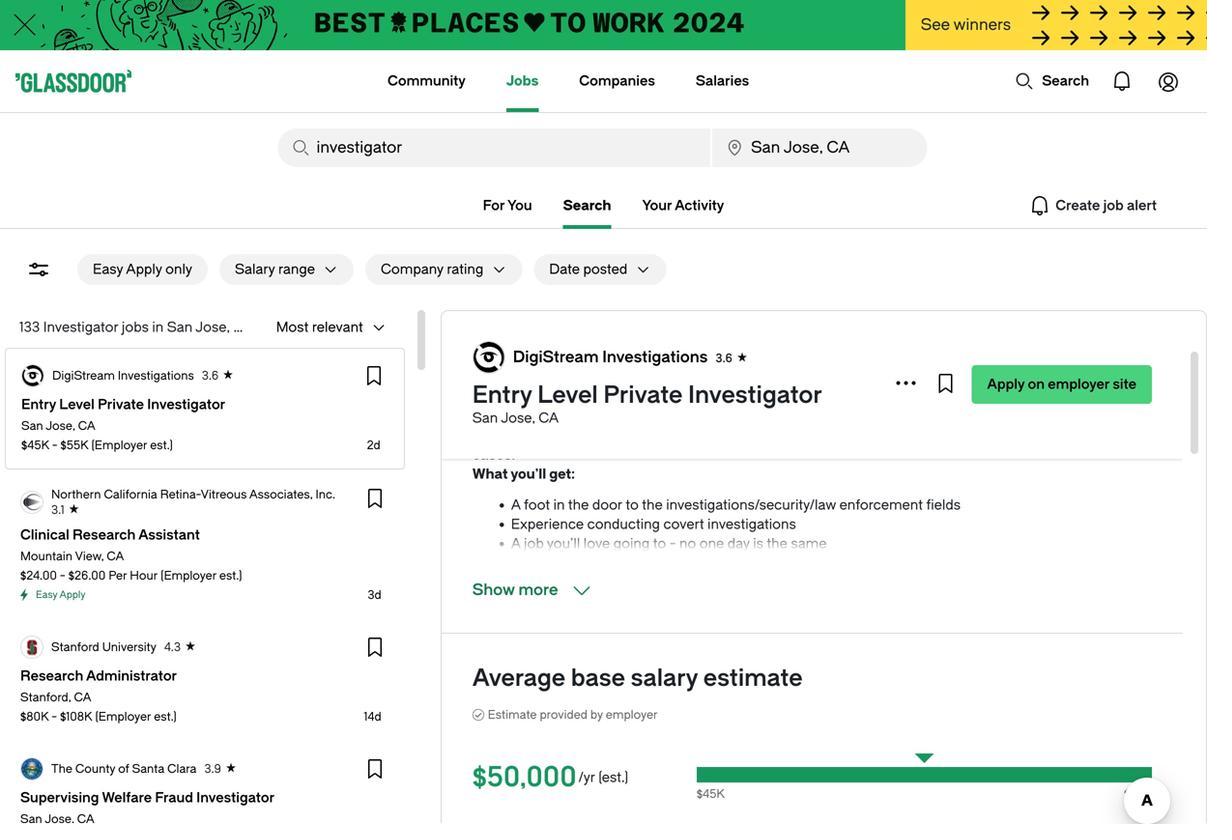Task type: locate. For each thing, give the bounding box(es) containing it.
1 horizontal spatial our
[[757, 428, 779, 444]]

san inside entry level private investigator san jose, ca
[[473, 410, 498, 426]]

this down addition
[[473, 389, 502, 405]]

foot
[[524, 497, 550, 513]]

for you link
[[483, 194, 532, 218]]

ca up $108k
[[74, 691, 91, 705]]

1 horizontal spatial an
[[1029, 409, 1046, 424]]

more
[[519, 582, 558, 599]]

est.) inside san jose, ca $45k - $55k (employer est.)
[[150, 439, 173, 453]]

santa
[[132, 763, 165, 776]]

0 horizontal spatial jose,
[[46, 420, 75, 433]]

and down autonomy,
[[596, 428, 622, 444]]

1 vertical spatial is
[[753, 536, 764, 552]]

digistream up addition
[[473, 351, 549, 366]]

in right 'foot'
[[554, 497, 565, 513]]

san right jobs
[[167, 320, 193, 336]]

company rating
[[381, 262, 484, 278]]

salary
[[235, 262, 275, 278]]

1 vertical spatial est.)
[[219, 570, 242, 583]]

jose,
[[195, 320, 230, 336], [501, 410, 535, 426], [46, 420, 75, 433]]

jose, up northern
[[46, 420, 75, 433]]

area.
[[769, 370, 805, 386]]

of
[[118, 763, 129, 776]]

digistream up san jose, ca $45k - $55k (employer est.)
[[52, 369, 115, 383]]

investigator down 'growing,'
[[688, 382, 823, 409]]

jose, up curious
[[501, 410, 535, 426]]

per
[[109, 570, 127, 583]]

0 horizontal spatial an
[[908, 409, 925, 424]]

1 horizontal spatial 3.6
[[716, 352, 733, 365]]

1 horizontal spatial employer
[[1048, 377, 1110, 393]]

same
[[791, 536, 827, 552]]

2 horizontal spatial with
[[1060, 389, 1090, 405]]

stanford university logo image
[[21, 637, 43, 658]]

private
[[817, 351, 864, 366]]

job down experience
[[524, 536, 544, 552]]

investigations inside "jobs list" element
[[118, 369, 194, 383]]

ca down your
[[539, 410, 559, 426]]

search down see winners link
[[1043, 73, 1090, 89]]

this left role
[[764, 409, 793, 424]]

0 vertical spatial easy
[[93, 262, 123, 278]]

14d
[[364, 711, 382, 724]]

0 horizontal spatial digistream investigations
[[52, 369, 194, 383]]

ca inside mountain view, ca $24.00 - $26.00 per hour (employer est.)
[[107, 550, 124, 564]]

you'll up individual
[[929, 389, 965, 405]]

you'll inside a foot in the door to the investigations/security/law enforcement fields experience conducting covert investigations a job you'll love going to - no one day is the same
[[547, 536, 580, 552]]

digistream investigations inside "jobs list" element
[[52, 369, 194, 383]]

easy inside "jobs list" element
[[36, 590, 57, 601]]

apply down $26.00
[[59, 590, 85, 601]]

the down meant
[[863, 428, 885, 444]]

our up your
[[548, 370, 570, 386]]

2 vertical spatial with
[[830, 428, 860, 444]]

investigations for 'digistream investigations logo' inside "jobs list" element
[[118, 369, 194, 383]]

2 horizontal spatial and
[[674, 409, 700, 424]]

investigations/security/law
[[666, 497, 836, 513]]

1 horizontal spatial private
[[746, 389, 794, 405]]

0 vertical spatial $55k
[[60, 439, 89, 453]]

1 vertical spatial $55k
[[1125, 788, 1153, 802]]

1 vertical spatial 3.6
[[202, 369, 219, 383]]

2 horizontal spatial jose,
[[501, 410, 535, 426]]

apply
[[126, 262, 162, 278], [988, 377, 1025, 393], [59, 590, 85, 601]]

digistream investigations logo image up entry
[[474, 342, 504, 373]]

1 none field from the left
[[278, 129, 711, 167]]

san up the northern california retina-vitreous associates, inc. logo
[[21, 420, 43, 433]]

lottie animation container image
[[310, 50, 389, 110], [310, 50, 389, 110], [1099, 58, 1146, 104], [1099, 58, 1146, 104]]

0 horizontal spatial $55k
[[60, 439, 89, 453]]

company rating button
[[365, 254, 484, 285]]

a up purpose.
[[735, 389, 743, 405]]

1 vertical spatial search
[[563, 198, 612, 214]]

easy for easy apply
[[36, 590, 57, 601]]

most
[[276, 320, 309, 336]]

the down autonomy,
[[625, 428, 647, 444]]

digistream up level
[[513, 349, 599, 366]]

0 vertical spatial employer
[[1048, 377, 1110, 393]]

only
[[165, 262, 192, 278]]

search link
[[563, 194, 612, 218]]

apply inside "jobs list" element
[[59, 590, 85, 601]]

date
[[549, 262, 580, 278]]

have
[[968, 389, 1000, 405]]

0 horizontal spatial is
[[753, 536, 764, 552]]

0 horizontal spatial in
[[152, 320, 164, 336]]

by
[[591, 709, 603, 722]]

1 vertical spatial with
[[997, 409, 1026, 424]]

1 horizontal spatial $55k
[[1125, 788, 1153, 802]]

0 vertical spatial with
[[1060, 389, 1090, 405]]

0 horizontal spatial $45k
[[21, 439, 49, 453]]

stanford university
[[51, 641, 156, 655]]

get:
[[549, 467, 575, 482]]

digistream investigations logo image down 133
[[22, 365, 44, 387]]

a left 'foot'
[[511, 497, 521, 513]]

and up 'cases.'
[[473, 428, 498, 444]]

digistream investigations up investigative
[[513, 349, 708, 366]]

2 horizontal spatial san
[[473, 410, 498, 426]]

Search keyword field
[[278, 129, 711, 167]]

evidence
[[888, 428, 949, 444]]

easy for easy apply only
[[93, 262, 123, 278]]

investigations up team
[[603, 349, 708, 366]]

the
[[51, 763, 72, 776]]

and
[[674, 409, 700, 424], [473, 428, 498, 444], [596, 428, 622, 444]]

1 horizontal spatial san
[[167, 320, 193, 336]]

2 horizontal spatial in
[[701, 370, 713, 386]]

0 horizontal spatial job
[[524, 536, 544, 552]]

133 investigator jobs in san jose, ca
[[19, 320, 254, 336]]

with down meant
[[830, 428, 860, 444]]

jose, inside entry level private investigator san jose, ca
[[501, 410, 535, 426]]

- down team
[[684, 389, 691, 405]]

3.6 up being
[[716, 352, 733, 365]]

our left clients
[[757, 428, 779, 444]]

- left no
[[670, 536, 676, 552]]

our
[[548, 370, 570, 386], [757, 428, 779, 444]]

in up being
[[701, 370, 713, 386]]

travel,
[[555, 409, 597, 424]]

(employer
[[91, 439, 147, 453], [161, 570, 217, 583], [95, 711, 151, 724]]

your activity
[[642, 198, 725, 214]]

search up "date posted"
[[563, 198, 612, 214]]

san down entry
[[473, 410, 498, 426]]

- up northern
[[52, 439, 58, 453]]

entry level private investigator san jose, ca
[[473, 382, 823, 426]]

apply down seeks
[[988, 377, 1025, 393]]

is inside a foot in the door to the investigations/security/law enforcement fields experience conducting covert investigations a job you'll love going to - no one day is the same
[[753, 536, 764, 552]]

investigator
[[43, 320, 118, 336], [688, 382, 823, 409], [797, 389, 878, 405]]

in right jobs
[[152, 320, 164, 336]]

(employer up california
[[91, 439, 147, 453]]

2 an from the left
[[1029, 409, 1046, 424]]

- up easy apply
[[60, 570, 66, 583]]

you'll up 'foot'
[[511, 467, 546, 482]]

0 horizontal spatial san
[[21, 420, 43, 433]]

covert
[[664, 517, 704, 533]]

retina-
[[160, 488, 201, 502]]

0 horizontal spatial private
[[604, 382, 683, 409]]

ca up northern
[[78, 420, 95, 433]]

1 horizontal spatial job
[[660, 389, 681, 405]]

easy down the $24.00
[[36, 590, 57, 601]]

1 vertical spatial investigations
[[118, 369, 194, 383]]

1 horizontal spatial $45k
[[697, 788, 725, 802]]

3.6 down 133 investigator jobs in san jose, ca on the top left of the page
[[202, 369, 219, 383]]

0 vertical spatial apply
[[126, 262, 162, 278]]

1 vertical spatial you'll
[[511, 467, 546, 482]]

an down career at the right top of the page
[[1029, 409, 1046, 424]]

to right need
[[1022, 428, 1035, 444]]

investigations for the rightmost 'digistream investigations logo'
[[603, 349, 708, 366]]

firm,
[[958, 351, 989, 366]]

investigations down 133 investigator jobs in san jose, ca on the top left of the page
[[118, 369, 194, 383]]

lottie animation container image
[[1146, 58, 1192, 104], [1146, 58, 1192, 104], [1015, 72, 1035, 91], [1015, 72, 1035, 91]]

and up drive
[[674, 409, 700, 424]]

2 vertical spatial est.)
[[154, 711, 177, 724]]

0 horizontal spatial apply
[[59, 590, 85, 601]]

jobs list element
[[4, 347, 406, 825]]

stanford
[[51, 641, 99, 655]]

no
[[680, 536, 696, 552]]

apply for easy apply
[[59, 590, 85, 601]]

means
[[881, 389, 927, 405]]

curious
[[501, 428, 552, 444]]

0 horizontal spatial 3.6
[[202, 369, 219, 383]]

1 horizontal spatial apply
[[126, 262, 162, 278]]

the left door
[[568, 497, 589, 513]]

estimate
[[704, 665, 803, 692]]

1 vertical spatial job
[[524, 536, 544, 552]]

1 horizontal spatial digistream investigations
[[513, 349, 708, 366]]

is right role
[[825, 409, 836, 424]]

the
[[716, 370, 739, 386], [625, 428, 647, 444], [863, 428, 885, 444], [568, 497, 589, 513], [642, 497, 663, 513], [767, 536, 788, 552]]

a up on
[[1034, 351, 1043, 366]]

search button
[[1006, 62, 1099, 101]]

1 horizontal spatial investigations
[[603, 349, 708, 366]]

0 vertical spatial est.)
[[150, 439, 173, 453]]

vitreous
[[201, 488, 247, 502]]

average
[[568, 389, 622, 405]]

0 horizontal spatial investigations
[[118, 369, 194, 383]]

0 horizontal spatial this
[[473, 389, 502, 405]]

employer down talented
[[1048, 377, 1110, 393]]

None field
[[278, 129, 711, 167], [713, 129, 928, 167]]

1 vertical spatial easy
[[36, 590, 57, 601]]

digistream investigations for the rightmost 'digistream investigations logo'
[[513, 349, 708, 366]]

ca inside stanford, ca $80k - $108k (employer est.)
[[74, 691, 91, 705]]

(employer right hour
[[161, 570, 217, 583]]

$45k
[[21, 439, 49, 453], [697, 788, 725, 802]]

0 horizontal spatial our
[[548, 370, 570, 386]]

1 vertical spatial a
[[511, 536, 521, 552]]

san for investigator
[[167, 320, 193, 336]]

est.) up clara
[[154, 711, 177, 724]]

(employer inside stanford, ca $80k - $108k (employer est.)
[[95, 711, 151, 724]]

employer right by
[[606, 709, 658, 722]]

0 vertical spatial investigations
[[603, 349, 708, 366]]

apply on employer site
[[988, 377, 1137, 393]]

0 vertical spatial search
[[1043, 73, 1090, 89]]

to
[[531, 370, 545, 386], [687, 428, 701, 444], [1022, 428, 1035, 444], [626, 497, 639, 513], [653, 536, 666, 552]]

2 vertical spatial in
[[554, 497, 565, 513]]

to up your
[[531, 370, 545, 386]]

hour
[[130, 570, 158, 583]]

apply for easy apply only
[[126, 262, 162, 278]]

none field search keyword
[[278, 129, 711, 167]]

jose, right jobs
[[195, 320, 230, 336]]

san for level
[[473, 410, 498, 426]]

0 vertical spatial job
[[660, 389, 681, 405]]

northern
[[51, 488, 101, 502]]

1 horizontal spatial this
[[764, 409, 793, 424]]

investigator up meant
[[797, 389, 878, 405]]

1 horizontal spatial jose,
[[195, 320, 230, 336]]

an up 'evidence'
[[908, 409, 925, 424]]

0 vertical spatial is
[[825, 409, 836, 424]]

northern california retina-vitreous associates, inc.
[[51, 488, 336, 502]]

digistream inside "jobs list" element
[[52, 369, 115, 383]]

1 horizontal spatial search
[[1043, 73, 1090, 89]]

level
[[538, 382, 598, 409]]

you'll down experience
[[547, 536, 580, 552]]

est.) down vitreous
[[219, 570, 242, 583]]

0 vertical spatial $45k
[[21, 439, 49, 453]]

with up need
[[997, 409, 1026, 424]]

entry
[[473, 382, 532, 409]]

individual
[[928, 409, 994, 424]]

1 horizontal spatial none field
[[713, 129, 928, 167]]

search inside button
[[1043, 73, 1090, 89]]

jose, inside san jose, ca $45k - $55k (employer est.)
[[46, 420, 75, 433]]

2 vertical spatial you'll
[[547, 536, 580, 552]]

ca left most
[[233, 320, 254, 336]]

$55k
[[60, 439, 89, 453], [1125, 788, 1153, 802]]

ca up per
[[107, 550, 124, 564]]

san inside san jose, ca $45k - $55k (employer est.)
[[21, 420, 43, 433]]

0 horizontal spatial none field
[[278, 129, 711, 167]]

ca inside entry level private investigator san jose, ca
[[539, 410, 559, 426]]

career
[[1015, 389, 1058, 405]]

for you
[[483, 198, 532, 214]]

search
[[1043, 73, 1090, 89], [563, 198, 612, 214]]

(employer right $108k
[[95, 711, 151, 724]]

0 vertical spatial (employer
[[91, 439, 147, 453]]

san
[[167, 320, 193, 336], [473, 410, 498, 426], [21, 420, 43, 433]]

private inside digistream investigations, a fast-growing, national private investigation firm, seeks a talented addition to our investigative team in the bay area. this isn't your average desk job - being a private investigator means you'll have a career with excitement, travel, autonomy, and purpose. this role is meant for an individual with an adventurous and curious spirit, and the drive to provide our clients with the evidence they need to defend their cases. what you'll get:
[[746, 389, 794, 405]]

digistream investigations
[[513, 349, 708, 366], [52, 369, 194, 383]]

2 vertical spatial apply
[[59, 590, 85, 601]]

1 vertical spatial apply
[[988, 377, 1025, 393]]

need
[[985, 428, 1019, 444]]

1 horizontal spatial easy
[[93, 262, 123, 278]]

employer
[[1048, 377, 1110, 393], [606, 709, 658, 722]]

easy inside easy apply only button
[[93, 262, 123, 278]]

1 horizontal spatial in
[[554, 497, 565, 513]]

1 vertical spatial in
[[701, 370, 713, 386]]

defend
[[1038, 428, 1086, 444]]

0 horizontal spatial employer
[[606, 709, 658, 722]]

you'll
[[929, 389, 965, 405], [511, 467, 546, 482], [547, 536, 580, 552]]

is right day
[[753, 536, 764, 552]]

2 none field from the left
[[713, 129, 928, 167]]

- right "$80k" on the left of page
[[51, 711, 57, 724]]

0 vertical spatial a
[[511, 497, 521, 513]]

0 horizontal spatial easy
[[36, 590, 57, 601]]

date posted
[[549, 262, 628, 278]]

0 horizontal spatial digistream investigations logo image
[[22, 365, 44, 387]]

2 vertical spatial (employer
[[95, 711, 151, 724]]

133
[[19, 320, 40, 336]]

investigations
[[708, 517, 797, 533]]

1 horizontal spatial is
[[825, 409, 836, 424]]

1 vertical spatial our
[[757, 428, 779, 444]]

digistream
[[513, 349, 599, 366], [473, 351, 549, 366], [52, 369, 115, 383]]

1 vertical spatial (employer
[[161, 570, 217, 583]]

show more
[[473, 582, 558, 599]]

digistream investigations, a fast-growing, national private investigation firm, seeks a talented addition to our investigative team in the bay area. this isn't your average desk job - being a private investigator means you'll have a career with excitement, travel, autonomy, and purpose. this role is meant for an individual with an adventurous and curious spirit, and the drive to provide our clients with the evidence they need to defend their cases. what you'll get:
[[473, 351, 1134, 482]]

$55k inside san jose, ca $45k - $55k (employer est.)
[[60, 439, 89, 453]]

job down team
[[660, 389, 681, 405]]

0 horizontal spatial search
[[563, 198, 612, 214]]

1 a from the top
[[511, 497, 521, 513]]

average base salary estimate
[[473, 665, 803, 692]]

a left fast- at the top of page
[[654, 351, 663, 366]]

0 vertical spatial digistream investigations
[[513, 349, 708, 366]]

0 vertical spatial you'll
[[929, 389, 965, 405]]

job inside a foot in the door to the investigations/security/law enforcement fields experience conducting covert investigations a job you'll love going to - no one day is the same
[[524, 536, 544, 552]]

jobs
[[122, 320, 149, 336]]

4.3
[[164, 641, 181, 655]]

est.) up retina- on the left of the page
[[150, 439, 173, 453]]

with up adventurous
[[1060, 389, 1090, 405]]

easy up jobs
[[93, 262, 123, 278]]

to up conducting
[[626, 497, 639, 513]]

a down experience
[[511, 536, 521, 552]]

drive
[[650, 428, 684, 444]]

fields
[[927, 497, 961, 513]]

- inside a foot in the door to the investigations/security/law enforcement fields experience conducting covert investigations a job you'll love going to - no one day is the same
[[670, 536, 676, 552]]

investigator right 133
[[43, 320, 118, 336]]

1 vertical spatial employer
[[606, 709, 658, 722]]

in inside digistream investigations, a fast-growing, national private investigation firm, seeks a talented addition to our investigative team in the bay area. this isn't your average desk job - being a private investigator means you'll have a career with excitement, travel, autonomy, and purpose. this role is meant for an individual with an adventurous and curious spirit, and the drive to provide our clients with the evidence they need to defend their cases. what you'll get:
[[701, 370, 713, 386]]

2 a from the top
[[511, 536, 521, 552]]

jose, for level
[[501, 410, 535, 426]]

digistream investigations logo image inside "jobs list" element
[[22, 365, 44, 387]]

mountain
[[20, 550, 73, 564]]

digistream investigations down jobs
[[52, 369, 194, 383]]

digistream investigations logo image
[[474, 342, 504, 373], [22, 365, 44, 387]]

employer inside apply on employer site button
[[1048, 377, 1110, 393]]

1 vertical spatial digistream investigations
[[52, 369, 194, 383]]

apply left only
[[126, 262, 162, 278]]



Task type: vqa. For each thing, say whether or not it's contained in the screenshot.
'Conducting'
yes



Task type: describe. For each thing, give the bounding box(es) containing it.
private inside entry level private investigator san jose, ca
[[604, 382, 683, 409]]

in inside a foot in the door to the investigations/security/law enforcement fields experience conducting covert investigations a job you'll love going to - no one day is the same
[[554, 497, 565, 513]]

companies link
[[579, 50, 655, 112]]

salary range
[[235, 262, 315, 278]]

isn't
[[505, 389, 533, 405]]

salary
[[631, 665, 698, 692]]

Search location field
[[713, 129, 928, 167]]

date posted button
[[534, 254, 628, 285]]

associates,
[[249, 488, 313, 502]]

they
[[952, 428, 982, 444]]

base
[[571, 665, 626, 692]]

1 horizontal spatial with
[[997, 409, 1026, 424]]

clara
[[167, 763, 197, 776]]

university
[[102, 641, 156, 655]]

1 vertical spatial $45k
[[697, 788, 725, 802]]

open filter menu image
[[27, 258, 50, 281]]

being
[[694, 389, 732, 405]]

team
[[663, 370, 698, 386]]

provided
[[540, 709, 588, 722]]

jose, for investigator
[[195, 320, 230, 336]]

1 vertical spatial this
[[764, 409, 793, 424]]

to right going
[[653, 536, 666, 552]]

$50,000
[[473, 762, 577, 794]]

- inside san jose, ca $45k - $55k (employer est.)
[[52, 439, 58, 453]]

most relevant
[[276, 320, 363, 336]]

easy apply only
[[93, 262, 192, 278]]

jobs link
[[507, 50, 539, 112]]

inc.
[[316, 488, 336, 502]]

most relevant button
[[261, 312, 363, 343]]

salary range button
[[219, 254, 315, 285]]

national
[[759, 351, 814, 366]]

your
[[535, 389, 565, 405]]

1 horizontal spatial digistream investigations logo image
[[474, 342, 504, 373]]

apply on employer site button
[[972, 365, 1153, 404]]

investigation
[[867, 351, 955, 366]]

the county of santa clara
[[51, 763, 197, 776]]

0 vertical spatial our
[[548, 370, 570, 386]]

- inside mountain view, ca $24.00 - $26.00 per hour (employer est.)
[[60, 570, 66, 583]]

a foot in the door to the investigations/security/law enforcement fields experience conducting covert investigations a job you'll love going to - no one day is the same
[[511, 497, 961, 552]]

job inside digistream investigations, a fast-growing, national private investigation firm, seeks a talented addition to our investigative team in the bay area. this isn't your average desk job - being a private investigator means you'll have a career with excitement, travel, autonomy, and purpose. this role is meant for an individual with an adventurous and curious spirit, and the drive to provide our clients with the evidence they need to defend their cases. what you'll get:
[[660, 389, 681, 405]]

est.) inside stanford, ca $80k - $108k (employer est.)
[[154, 711, 177, 724]]

experience
[[511, 517, 584, 533]]

addition
[[473, 370, 528, 386]]

stanford,
[[20, 691, 71, 705]]

county
[[75, 763, 115, 776]]

meant
[[839, 409, 883, 424]]

0 horizontal spatial and
[[473, 428, 498, 444]]

0 vertical spatial 3.6
[[716, 352, 733, 365]]

clients
[[782, 428, 828, 444]]

$80k
[[20, 711, 49, 724]]

1 horizontal spatial and
[[596, 428, 622, 444]]

a right have
[[1003, 389, 1012, 405]]

(est.)
[[599, 770, 629, 786]]

investigator inside entry level private investigator san jose, ca
[[688, 382, 823, 409]]

for
[[483, 198, 505, 214]]

est.) inside mountain view, ca $24.00 - $26.00 per hour (employer est.)
[[219, 570, 242, 583]]

day
[[728, 536, 750, 552]]

0 horizontal spatial with
[[830, 428, 860, 444]]

one
[[700, 536, 725, 552]]

you
[[508, 198, 532, 214]]

is inside digistream investigations, a fast-growing, national private investigation firm, seeks a talented addition to our investigative team in the bay area. this isn't your average desk job - being a private investigator means you'll have a career with excitement, travel, autonomy, and purpose. this role is meant for an individual with an adventurous and curious spirit, and the drive to provide our clients with the evidence they need to defend their cases. what you'll get:
[[825, 409, 836, 424]]

0 vertical spatial in
[[152, 320, 164, 336]]

investigator inside digistream investigations, a fast-growing, national private investigation firm, seeks a talented addition to our investigative team in the bay area. this isn't your average desk job - being a private investigator means you'll have a career with excitement, travel, autonomy, and purpose. this role is meant for an individual with an adventurous and curious spirit, and the drive to provide our clients with the evidence they need to defend their cases. what you'll get:
[[797, 389, 878, 405]]

companies
[[579, 73, 655, 89]]

salaries link
[[696, 50, 750, 112]]

jobs
[[507, 73, 539, 89]]

community
[[388, 73, 466, 89]]

posted
[[583, 262, 628, 278]]

2 horizontal spatial apply
[[988, 377, 1025, 393]]

winners
[[954, 16, 1012, 34]]

going
[[614, 536, 650, 552]]

ca inside san jose, ca $45k - $55k (employer est.)
[[78, 420, 95, 433]]

digistream investigations for 'digistream investigations logo' inside "jobs list" element
[[52, 369, 194, 383]]

cases.
[[473, 447, 516, 463]]

- inside stanford, ca $80k - $108k (employer est.)
[[51, 711, 57, 724]]

the up conducting
[[642, 497, 663, 513]]

rating
[[447, 262, 484, 278]]

san jose, ca $45k - $55k (employer est.)
[[21, 420, 173, 453]]

door
[[593, 497, 623, 513]]

/yr
[[579, 770, 595, 786]]

the left same
[[767, 536, 788, 552]]

provide
[[704, 428, 754, 444]]

- inside digistream investigations, a fast-growing, national private investigation firm, seeks a talented addition to our investigative team in the bay area. this isn't your average desk job - being a private investigator means you'll have a career with excitement, travel, autonomy, and purpose. this role is meant for an individual with an adventurous and curious spirit, and the drive to provide our clients with the evidence they need to defend their cases. what you'll get:
[[684, 389, 691, 405]]

purpose.
[[703, 409, 762, 424]]

2d
[[367, 439, 381, 453]]

enforcement
[[840, 497, 923, 513]]

talented
[[1046, 351, 1102, 366]]

digistream inside digistream investigations, a fast-growing, national private investigation firm, seeks a talented addition to our investigative team in the bay area. this isn't your average desk job - being a private investigator means you'll have a career with excitement, travel, autonomy, and purpose. this role is meant for an individual with an adventurous and curious spirit, and the drive to provide our clients with the evidence they need to defend their cases. what you'll get:
[[473, 351, 549, 366]]

to right drive
[[687, 428, 701, 444]]

show
[[473, 582, 515, 599]]

$45k inside san jose, ca $45k - $55k (employer est.)
[[21, 439, 49, 453]]

stanford, ca $80k - $108k (employer est.)
[[20, 691, 177, 724]]

easy apply only button
[[77, 254, 208, 285]]

spirit,
[[555, 428, 593, 444]]

love
[[584, 536, 610, 552]]

the down 'growing,'
[[716, 370, 739, 386]]

(employer inside san jose, ca $45k - $55k (employer est.)
[[91, 439, 147, 453]]

3.6 inside "jobs list" element
[[202, 369, 219, 383]]

estimate provided by employer
[[488, 709, 658, 722]]

none field the search location
[[713, 129, 928, 167]]

autonomy,
[[600, 409, 671, 424]]

$26.00
[[68, 570, 106, 583]]

(employer inside mountain view, ca $24.00 - $26.00 per hour (employer est.)
[[161, 570, 217, 583]]

your
[[642, 198, 672, 214]]

fast-
[[666, 351, 698, 366]]

adventurous
[[1049, 409, 1134, 424]]

the county of santa clara logo image
[[21, 759, 43, 780]]

1 an from the left
[[908, 409, 925, 424]]

range
[[278, 262, 315, 278]]

northern california retina-vitreous associates, inc. logo image
[[21, 492, 43, 513]]

show more button
[[473, 579, 593, 602]]

0 vertical spatial this
[[473, 389, 502, 405]]



